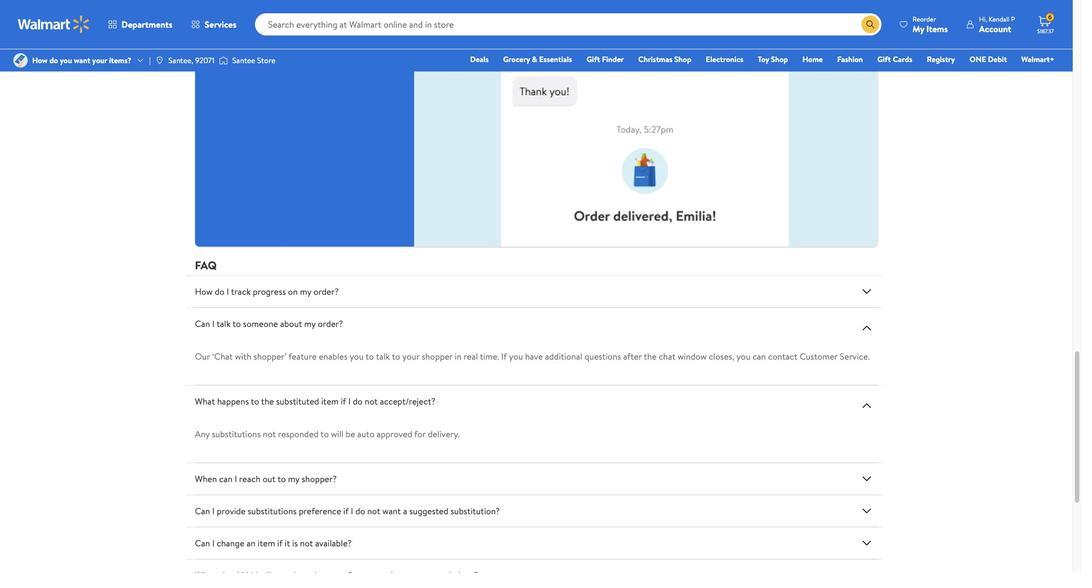 Task type: locate. For each thing, give the bounding box(es) containing it.
a inside look for a notification that your order's at the door.
[[242, 20, 246, 33]]

shop inside 'link'
[[771, 54, 788, 65]]

0 vertical spatial for
[[229, 20, 240, 33]]

grocery
[[503, 54, 530, 65]]

how for how do you want your items?
[[32, 55, 48, 66]]

not left responded
[[263, 428, 276, 440]]

 image right 92071
[[219, 55, 228, 66]]

gift left the finder
[[587, 54, 600, 65]]

0 vertical spatial a
[[242, 20, 246, 33]]

order?
[[314, 285, 339, 298], [318, 318, 343, 330]]

what happens to the substituted item if i do not accept/reject?
[[195, 395, 435, 407]]

1 horizontal spatial the
[[370, 20, 383, 33]]

how for how do i track progress on my order?
[[195, 285, 213, 298]]

0 vertical spatial how
[[32, 55, 48, 66]]

an
[[247, 537, 256, 549]]

6 $187.37
[[1037, 12, 1054, 35]]

your right that
[[313, 20, 330, 33]]

0 horizontal spatial  image
[[155, 56, 164, 65]]

services
[[205, 18, 237, 30]]

how down 'faq'
[[195, 285, 213, 298]]

0 horizontal spatial your
[[92, 55, 107, 66]]

0 vertical spatial the
[[370, 20, 383, 33]]

2 vertical spatial can
[[195, 537, 210, 549]]

Search search field
[[255, 13, 882, 35]]

order? right on on the left of page
[[314, 285, 339, 298]]

someone
[[243, 318, 278, 330]]

shopper?
[[302, 473, 337, 485]]

1 vertical spatial order?
[[318, 318, 343, 330]]

substitutions
[[212, 428, 261, 440], [248, 505, 297, 517]]

real
[[464, 350, 478, 362]]

to right out
[[278, 473, 286, 485]]

1 horizontal spatial your
[[313, 20, 330, 33]]

hi,
[[979, 14, 987, 24]]

0 horizontal spatial the
[[261, 395, 274, 407]]

santee
[[232, 55, 255, 66]]

contact
[[768, 350, 798, 362]]

gift
[[587, 54, 600, 65], [877, 54, 891, 65]]

2 gift from the left
[[877, 54, 891, 65]]

my right about
[[304, 318, 316, 330]]

0 horizontal spatial item
[[258, 537, 275, 549]]

store
[[257, 55, 275, 66]]

1 vertical spatial the
[[644, 350, 657, 362]]

want left suggested
[[382, 505, 401, 517]]

a right services at the top left of page
[[242, 20, 246, 33]]

my right on on the left of page
[[300, 285, 311, 298]]

accept/reject?
[[380, 395, 435, 407]]

1 horizontal spatial  image
[[219, 55, 228, 66]]

do left track
[[215, 285, 225, 298]]

0 horizontal spatial shop
[[674, 54, 691, 65]]

items?
[[109, 55, 131, 66]]

item right an
[[258, 537, 275, 549]]

auto
[[357, 428, 374, 440]]

with
[[235, 350, 251, 362]]

can
[[753, 350, 766, 362], [219, 473, 232, 485]]

order? up enables
[[318, 318, 343, 330]]

1 horizontal spatial item
[[321, 395, 339, 407]]

departments
[[121, 18, 172, 30]]

1 gift from the left
[[587, 54, 600, 65]]

at
[[361, 20, 368, 33]]

can for can i change an item if it is not available?
[[195, 537, 210, 549]]

how do i track progress on my order? image
[[860, 285, 874, 298]]

your left items?
[[92, 55, 107, 66]]

2 vertical spatial your
[[402, 350, 420, 362]]

can i talk to someone about my order?
[[195, 318, 343, 330]]

1 vertical spatial my
[[304, 318, 316, 330]]

can left change
[[195, 537, 210, 549]]

can i provide substitutions preference if i do not want a suggested substitution?
[[195, 505, 500, 517]]

if right preference
[[343, 505, 349, 517]]

talk up 'chat
[[217, 318, 231, 330]]

order? for can i talk to someone about my order?
[[318, 318, 343, 330]]

not
[[365, 395, 378, 407], [263, 428, 276, 440], [367, 505, 380, 517], [300, 537, 313, 549]]

look
[[208, 20, 227, 33]]

Walmart Site-Wide search field
[[255, 13, 882, 35]]

what
[[195, 395, 215, 407]]

1 horizontal spatial a
[[403, 505, 407, 517]]

our
[[195, 350, 210, 362]]

not right preference
[[367, 505, 380, 517]]

can left provide
[[195, 505, 210, 517]]

 image
[[13, 53, 28, 68]]

can up our
[[195, 318, 210, 330]]

on
[[288, 285, 298, 298]]

if
[[341, 395, 346, 407], [343, 505, 349, 517], [277, 537, 283, 549]]

do
[[49, 55, 58, 66], [215, 285, 225, 298], [353, 395, 363, 407], [355, 505, 365, 517]]

how down walmart image
[[32, 55, 48, 66]]

2 can from the top
[[195, 505, 210, 517]]

if left it
[[277, 537, 283, 549]]

be
[[346, 428, 355, 440]]

my for on
[[300, 285, 311, 298]]

 image right |
[[155, 56, 164, 65]]

i
[[227, 285, 229, 298], [212, 318, 215, 330], [348, 395, 351, 407], [235, 473, 237, 485], [212, 505, 215, 517], [351, 505, 353, 517], [212, 537, 215, 549]]

for right look
[[229, 20, 240, 33]]

 image for santee, 92071
[[155, 56, 164, 65]]

1 vertical spatial item
[[258, 537, 275, 549]]

toy shop link
[[753, 53, 793, 65]]

deals link
[[465, 53, 494, 65]]

2 vertical spatial if
[[277, 537, 283, 549]]

0 horizontal spatial a
[[242, 20, 246, 33]]

fashion
[[837, 54, 863, 65]]

1 shop from the left
[[674, 54, 691, 65]]

my
[[300, 285, 311, 298], [304, 318, 316, 330], [288, 473, 300, 485]]

after
[[623, 350, 642, 362]]

you
[[60, 55, 72, 66], [350, 350, 364, 362], [509, 350, 523, 362], [737, 350, 751, 362]]

is
[[292, 537, 298, 549]]

shop for toy shop
[[771, 54, 788, 65]]

electronics
[[706, 54, 744, 65]]

1 vertical spatial how
[[195, 285, 213, 298]]

gift finder
[[587, 54, 624, 65]]

hi, kendall p account
[[979, 14, 1015, 35]]

gift left cards
[[877, 54, 891, 65]]

0 horizontal spatial how
[[32, 55, 48, 66]]

want
[[74, 55, 90, 66], [382, 505, 401, 517]]

reach
[[239, 473, 260, 485]]

your left "shopper"
[[402, 350, 420, 362]]

0 horizontal spatial for
[[229, 20, 240, 33]]

can right when
[[219, 473, 232, 485]]

1 vertical spatial if
[[343, 505, 349, 517]]

2 horizontal spatial your
[[402, 350, 420, 362]]

when should i ideally reach to shoppers for suggesting recommendations? image
[[860, 569, 874, 573]]

substitutions down happens on the bottom left of the page
[[212, 428, 261, 440]]

my right out
[[288, 473, 300, 485]]

0 vertical spatial order?
[[314, 285, 339, 298]]

to left the will
[[321, 428, 329, 440]]

1 vertical spatial talk
[[376, 350, 390, 362]]

1 horizontal spatial for
[[414, 428, 426, 440]]

talk right enables
[[376, 350, 390, 362]]

if for available?
[[277, 537, 283, 549]]

can left contact
[[753, 350, 766, 362]]

one debit
[[970, 54, 1007, 65]]

for left the "delivery."
[[414, 428, 426, 440]]

2 horizontal spatial the
[[644, 350, 657, 362]]

$187.37
[[1037, 27, 1054, 35]]

0 vertical spatial talk
[[217, 318, 231, 330]]

to right happens on the bottom left of the page
[[251, 395, 259, 407]]

substituted
[[276, 395, 319, 407]]

0 vertical spatial want
[[74, 55, 90, 66]]

1 vertical spatial a
[[403, 505, 407, 517]]

1 horizontal spatial how
[[195, 285, 213, 298]]

track
[[231, 285, 251, 298]]

2 vertical spatial my
[[288, 473, 300, 485]]

1 can from the top
[[195, 318, 210, 330]]

can i provide substitutions preference if i do not want a suggested substitution? image
[[860, 504, 874, 518]]

if
[[501, 350, 507, 362]]

can
[[195, 318, 210, 330], [195, 505, 210, 517], [195, 537, 210, 549]]

0 vertical spatial my
[[300, 285, 311, 298]]

about
[[280, 318, 302, 330]]

p
[[1011, 14, 1015, 24]]

i left change
[[212, 537, 215, 549]]

for
[[229, 20, 240, 33], [414, 428, 426, 440]]

0 vertical spatial can
[[195, 318, 210, 330]]

1 vertical spatial for
[[414, 428, 426, 440]]

0 horizontal spatial can
[[219, 473, 232, 485]]

registry
[[927, 54, 955, 65]]

the left chat
[[644, 350, 657, 362]]

1 vertical spatial can
[[195, 505, 210, 517]]

1 horizontal spatial gift
[[877, 54, 891, 65]]

a left suggested
[[403, 505, 407, 517]]

2 shop from the left
[[771, 54, 788, 65]]

gift for gift finder
[[587, 54, 600, 65]]

provide
[[217, 505, 246, 517]]

item right substituted
[[321, 395, 339, 407]]

shop right christmas
[[674, 54, 691, 65]]

1 vertical spatial want
[[382, 505, 401, 517]]

want left items?
[[74, 55, 90, 66]]

1 horizontal spatial talk
[[376, 350, 390, 362]]

0 horizontal spatial gift
[[587, 54, 600, 65]]

 image
[[219, 55, 228, 66], [155, 56, 164, 65]]

i left 'reach'
[[235, 473, 237, 485]]

faq
[[195, 258, 217, 273]]

out
[[263, 473, 276, 485]]

shopper
[[422, 350, 453, 362]]

1 horizontal spatial can
[[753, 350, 766, 362]]

if up the will
[[341, 395, 346, 407]]

1 horizontal spatial shop
[[771, 54, 788, 65]]

you down walmart image
[[60, 55, 72, 66]]

92071
[[195, 55, 215, 66]]

when can i reach out to my shopper?
[[195, 473, 337, 485]]

home link
[[798, 53, 828, 65]]

shopper'
[[253, 350, 287, 362]]

account
[[979, 22, 1011, 35]]

3 can from the top
[[195, 537, 210, 549]]

search icon image
[[866, 20, 875, 29]]

substitutions up can i change an item if it is not available?
[[248, 505, 297, 517]]

my for about
[[304, 318, 316, 330]]

talk
[[217, 318, 231, 330], [376, 350, 390, 362]]

santee store
[[232, 55, 275, 66]]

grocery & essentials
[[503, 54, 572, 65]]

the inside look for a notification that your order's at the door.
[[370, 20, 383, 33]]

the right the at
[[370, 20, 383, 33]]

toy
[[758, 54, 769, 65]]

shop right the toy
[[771, 54, 788, 65]]

0 vertical spatial can
[[753, 350, 766, 362]]

service.
[[840, 350, 870, 362]]

1 vertical spatial can
[[219, 473, 232, 485]]

your
[[313, 20, 330, 33], [92, 55, 107, 66], [402, 350, 420, 362]]

the left substituted
[[261, 395, 274, 407]]

0 vertical spatial your
[[313, 20, 330, 33]]



Task type: describe. For each thing, give the bounding box(es) containing it.
i up be
[[348, 395, 351, 407]]

questions
[[585, 350, 621, 362]]

it
[[285, 537, 290, 549]]

0 horizontal spatial talk
[[217, 318, 231, 330]]

my for to
[[288, 473, 300, 485]]

santee, 92071
[[168, 55, 215, 66]]

fashion link
[[832, 53, 868, 65]]

 image for santee store
[[219, 55, 228, 66]]

gift cards link
[[872, 53, 917, 65]]

2 vertical spatial the
[[261, 395, 274, 407]]

available?
[[315, 537, 352, 549]]

reorder
[[913, 14, 936, 24]]

0 vertical spatial substitutions
[[212, 428, 261, 440]]

walmart+
[[1021, 54, 1055, 65]]

door.
[[208, 33, 228, 45]]

can i talk to someone about my order? image
[[860, 321, 874, 335]]

items
[[927, 22, 948, 35]]

shop for christmas shop
[[674, 54, 691, 65]]

to right enables
[[366, 350, 374, 362]]

one
[[970, 54, 986, 65]]

responded
[[278, 428, 319, 440]]

suggested
[[409, 505, 448, 517]]

your inside look for a notification that your order's at the door.
[[313, 20, 330, 33]]

substitution?
[[451, 505, 500, 517]]

can for can i talk to someone about my order?
[[195, 318, 210, 330]]

not up auto
[[365, 395, 378, 407]]

to left someone
[[233, 318, 241, 330]]

christmas shop
[[638, 54, 691, 65]]

one debit link
[[965, 53, 1012, 65]]

finder
[[602, 54, 624, 65]]

when can i reach out to my shopper? image
[[860, 472, 874, 486]]

gift cards
[[877, 54, 912, 65]]

i up 'chat
[[212, 318, 215, 330]]

order's
[[332, 20, 359, 33]]

preference
[[299, 505, 341, 517]]

electronics link
[[701, 53, 749, 65]]

not right is
[[300, 537, 313, 549]]

&
[[532, 54, 537, 65]]

services button
[[182, 11, 246, 38]]

home
[[803, 54, 823, 65]]

kendall
[[989, 14, 1010, 24]]

customer
[[800, 350, 838, 362]]

any
[[195, 428, 210, 440]]

i left track
[[227, 285, 229, 298]]

for inside look for a notification that your order's at the door.
[[229, 20, 240, 33]]

progress
[[253, 285, 286, 298]]

departments button
[[99, 11, 182, 38]]

1 vertical spatial your
[[92, 55, 107, 66]]

christmas
[[638, 54, 673, 65]]

how do i track progress on my order?
[[195, 285, 339, 298]]

cards
[[893, 54, 912, 65]]

essentials
[[539, 54, 572, 65]]

my
[[913, 22, 924, 35]]

santee,
[[168, 55, 193, 66]]

how do you want your items?
[[32, 55, 131, 66]]

closes,
[[709, 350, 734, 362]]

can for can i provide substitutions preference if i do not want a suggested substitution?
[[195, 505, 210, 517]]

have
[[525, 350, 543, 362]]

change
[[217, 537, 244, 549]]

look for a notification that your order's at the door.
[[208, 20, 383, 45]]

that
[[295, 20, 310, 33]]

can i change an item if it is not available?
[[195, 537, 352, 549]]

gift finder link
[[582, 53, 629, 65]]

any substitutions not responded to will be auto approved for delivery.
[[195, 428, 460, 440]]

walmart image
[[18, 16, 90, 33]]

do down walmart image
[[49, 55, 58, 66]]

order? for how do i track progress on my order?
[[314, 285, 339, 298]]

you right 'if'
[[509, 350, 523, 362]]

will
[[331, 428, 344, 440]]

what happens to the substituted item if i do not accept/reject? image
[[860, 399, 874, 412]]

approved
[[377, 428, 412, 440]]

0 vertical spatial item
[[321, 395, 339, 407]]

you right closes,
[[737, 350, 751, 362]]

feature
[[289, 350, 317, 362]]

enables
[[319, 350, 348, 362]]

to left "shopper"
[[392, 350, 400, 362]]

time.
[[480, 350, 499, 362]]

do up be
[[353, 395, 363, 407]]

1 vertical spatial substitutions
[[248, 505, 297, 517]]

grocery & essentials link
[[498, 53, 577, 65]]

our 'chat with shopper' feature enables you to talk to your shopper in real time. if you have additional questions after the chat window closes, you can contact customer service.
[[195, 350, 870, 362]]

notification
[[248, 20, 293, 33]]

0 horizontal spatial want
[[74, 55, 90, 66]]

additional
[[545, 350, 582, 362]]

gift for gift cards
[[877, 54, 891, 65]]

i right preference
[[351, 505, 353, 517]]

i left provide
[[212, 505, 215, 517]]

0 vertical spatial if
[[341, 395, 346, 407]]

reorder my items
[[913, 14, 948, 35]]

christmas shop link
[[633, 53, 696, 65]]

can i change an item if it is not available? image
[[860, 537, 874, 550]]

you right enables
[[350, 350, 364, 362]]

if for want
[[343, 505, 349, 517]]

do right preference
[[355, 505, 365, 517]]

registry link
[[922, 53, 960, 65]]

when
[[195, 473, 217, 485]]

debit
[[988, 54, 1007, 65]]

happens
[[217, 395, 249, 407]]

1 horizontal spatial want
[[382, 505, 401, 517]]

walmart+ link
[[1016, 53, 1060, 65]]

chat
[[659, 350, 676, 362]]

delivery.
[[428, 428, 460, 440]]

'chat
[[212, 350, 233, 362]]



Task type: vqa. For each thing, say whether or not it's contained in the screenshot.
top How
yes



